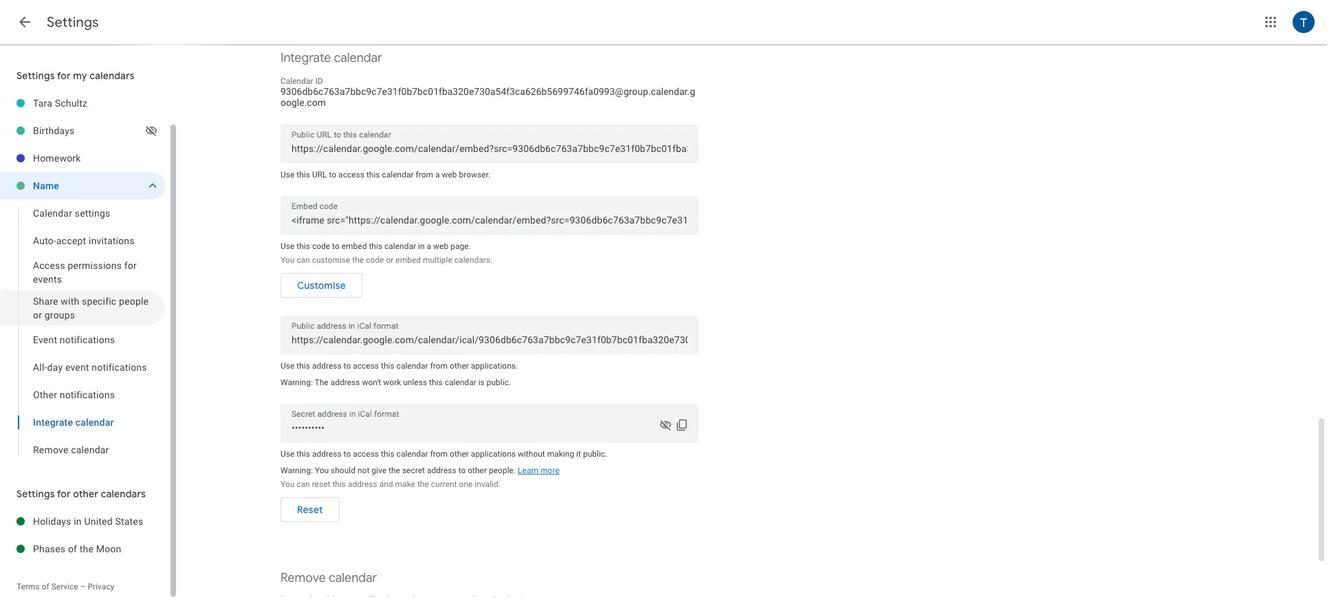 Task type: vqa. For each thing, say whether or not it's contained in the screenshot.
'or' within Share with specific people or groups
yes



Task type: locate. For each thing, give the bounding box(es) containing it.
integrate down other
[[33, 417, 73, 428]]

0 vertical spatial or
[[386, 255, 394, 265]]

use for use this address to access this calendar from other applications without making it public. warning: you should not give the secret address to other people. learn more
[[281, 449, 295, 459]]

holidays in united states
[[33, 516, 143, 527]]

1 vertical spatial integrate calendar
[[33, 417, 114, 428]]

calendar left id
[[281, 76, 313, 86]]

privacy
[[88, 582, 114, 592]]

2 vertical spatial you
[[281, 480, 295, 489]]

1 can from the top
[[297, 255, 310, 265]]

notifications right event
[[92, 362, 147, 373]]

settings for settings
[[47, 14, 99, 31]]

0 horizontal spatial or
[[33, 310, 42, 321]]

access
[[339, 170, 365, 180], [353, 361, 379, 371], [353, 449, 379, 459]]

1 vertical spatial or
[[33, 310, 42, 321]]

0 horizontal spatial a
[[427, 241, 431, 251]]

warning: left the
[[281, 378, 313, 387]]

code up customise
[[312, 241, 330, 251]]

share with specific people or groups
[[33, 296, 149, 321]]

day
[[47, 362, 63, 373]]

is
[[479, 378, 485, 387]]

warning: up reset
[[281, 466, 313, 475]]

notifications up all-day event notifications on the left bottom of page
[[60, 334, 115, 345]]

from for web
[[416, 170, 433, 180]]

calendar for calendar id 9306db6c763a7bbc9c7e31f0b7bc01fba320e730a54f3ca626b5699746fa0993@group.calendar.g oogle.com
[[281, 76, 313, 86]]

invalid.
[[475, 480, 501, 489]]

1 vertical spatial in
[[74, 516, 82, 527]]

access for use this url to access this calendar from a web browser.
[[339, 170, 365, 180]]

integrate calendar down other notifications
[[33, 417, 114, 428]]

0 vertical spatial calendars
[[90, 69, 135, 82]]

calendars up states
[[101, 488, 146, 500]]

1 vertical spatial access
[[353, 361, 379, 371]]

in left united
[[74, 516, 82, 527]]

access permissions for events
[[33, 260, 137, 285]]

calendars
[[90, 69, 135, 82], [101, 488, 146, 500]]

integrate calendar up id
[[281, 50, 382, 66]]

calendar inside group
[[33, 208, 72, 219]]

0 horizontal spatial remove
[[33, 444, 68, 455]]

calendar down name
[[33, 208, 72, 219]]

won't
[[362, 378, 381, 387]]

tara schultz
[[33, 98, 87, 109]]

for for other
[[57, 488, 71, 500]]

calendars right my
[[90, 69, 135, 82]]

birthdays
[[33, 125, 75, 136]]

access inside use this address to access this calendar from other applications. warning: the address won't work unless this calendar is public.
[[353, 361, 379, 371]]

embed up customise
[[342, 241, 367, 251]]

event
[[65, 362, 89, 373]]

name link
[[33, 172, 140, 200]]

web for browser.
[[442, 170, 457, 180]]

schultz
[[55, 98, 87, 109]]

people.
[[489, 466, 516, 475]]

embed
[[342, 241, 367, 251], [396, 255, 421, 265]]

2 vertical spatial for
[[57, 488, 71, 500]]

access up won't
[[353, 361, 379, 371]]

applications.
[[471, 361, 518, 371]]

in up the multiple
[[418, 241, 425, 251]]

1 warning: from the top
[[281, 378, 313, 387]]

can left reset
[[297, 480, 310, 489]]

use for use this code to embed this calendar in a web page.
[[281, 241, 295, 251]]

1 vertical spatial settings
[[17, 69, 55, 82]]

the up you can reset this address and make the current one invalid.
[[389, 466, 400, 475]]

1 use from the top
[[281, 170, 295, 180]]

use
[[281, 170, 295, 180], [281, 241, 295, 251], [281, 361, 295, 371], [281, 449, 295, 459]]

from for applications.
[[430, 361, 448, 371]]

0 horizontal spatial integrate
[[33, 417, 73, 428]]

1 vertical spatial from
[[430, 361, 448, 371]]

address up the should
[[312, 449, 342, 459]]

code
[[312, 241, 330, 251], [366, 255, 384, 265]]

warning:
[[281, 378, 313, 387], [281, 466, 313, 475]]

3 use from the top
[[281, 361, 295, 371]]

calendar inside calendar id 9306db6c763a7bbc9c7e31f0b7bc01fba320e730a54f3ca626b5699746fa0993@group.calendar.g oogle.com
[[281, 76, 313, 86]]

2 vertical spatial access
[[353, 449, 379, 459]]

embed left the multiple
[[396, 255, 421, 265]]

1 vertical spatial of
[[42, 582, 49, 592]]

remove down reset
[[281, 570, 326, 586]]

2 warning: from the top
[[281, 466, 313, 475]]

calendar
[[334, 50, 382, 66], [382, 170, 414, 180], [385, 241, 416, 251], [397, 361, 428, 371], [445, 378, 477, 387], [76, 417, 114, 428], [71, 444, 109, 455], [397, 449, 428, 459], [329, 570, 377, 586]]

from inside use this address to access this calendar from other applications without making it public. warning: you should not give the secret address to other people. learn more
[[430, 449, 448, 459]]

for for my
[[57, 69, 71, 82]]

0 vertical spatial settings
[[47, 14, 99, 31]]

1 horizontal spatial in
[[418, 241, 425, 251]]

or
[[386, 255, 394, 265], [33, 310, 42, 321]]

code down 'use this code to embed this calendar in a web page.'
[[366, 255, 384, 265]]

settings
[[47, 14, 99, 31], [17, 69, 55, 82], [17, 488, 55, 500]]

settings right import
[[47, 14, 99, 31]]

all-
[[33, 362, 47, 373]]

calendar
[[281, 76, 313, 86], [33, 208, 72, 219]]

public. right "it"
[[583, 449, 608, 459]]

of right phases
[[68, 543, 77, 554]]

0 vertical spatial for
[[57, 69, 71, 82]]

a
[[435, 170, 440, 180], [427, 241, 431, 251]]

0 vertical spatial remove
[[33, 444, 68, 455]]

1 horizontal spatial remove
[[281, 570, 326, 586]]

0 vertical spatial notifications
[[60, 334, 115, 345]]

of right terms
[[42, 582, 49, 592]]

a up the multiple
[[427, 241, 431, 251]]

0 vertical spatial embed
[[342, 241, 367, 251]]

to
[[329, 170, 337, 180], [332, 241, 340, 251], [344, 361, 351, 371], [344, 449, 351, 459], [459, 466, 466, 475]]

0 vertical spatial a
[[435, 170, 440, 180]]

the down 'use this code to embed this calendar in a web page.'
[[352, 255, 364, 265]]

0 vertical spatial access
[[339, 170, 365, 180]]

you up reset
[[315, 466, 329, 475]]

terms
[[17, 582, 40, 592]]

remove inside 'settings for my calendars' tree
[[33, 444, 68, 455]]

0 vertical spatial integrate calendar
[[281, 50, 382, 66]]

to for use this url to access this calendar from a web browser.
[[329, 170, 337, 180]]

from inside use this address to access this calendar from other applications. warning: the address won't work unless this calendar is public.
[[430, 361, 448, 371]]

1 horizontal spatial integrate calendar
[[281, 50, 382, 66]]

the
[[315, 378, 329, 387]]

in
[[418, 241, 425, 251], [74, 516, 82, 527]]

2 can from the top
[[297, 480, 310, 489]]

access right url
[[339, 170, 365, 180]]

of inside tree item
[[68, 543, 77, 554]]

work
[[383, 378, 401, 387]]

1 vertical spatial can
[[297, 480, 310, 489]]

1 horizontal spatial a
[[435, 170, 440, 180]]

phases of the moon link
[[33, 535, 165, 563]]

0 vertical spatial calendar
[[281, 76, 313, 86]]

1 horizontal spatial integrate
[[281, 50, 331, 66]]

1 horizontal spatial calendar
[[281, 76, 313, 86]]

0 vertical spatial from
[[416, 170, 433, 180]]

remove calendar inside group
[[33, 444, 109, 455]]

homework link
[[33, 144, 165, 172]]

0 vertical spatial of
[[68, 543, 77, 554]]

settings
[[75, 208, 110, 219]]

you left reset
[[281, 480, 295, 489]]

name tree item
[[0, 172, 165, 200]]

birthdays tree item
[[0, 117, 165, 144]]

for left my
[[57, 69, 71, 82]]

you for customise
[[281, 255, 295, 265]]

access inside use this address to access this calendar from other applications without making it public. warning: you should not give the secret address to other people. learn more
[[353, 449, 379, 459]]

events
[[33, 274, 62, 285]]

web left browser. at the top
[[442, 170, 457, 180]]

other left applications.
[[450, 361, 469, 371]]

0 horizontal spatial integrate calendar
[[33, 417, 114, 428]]

remove calendar
[[33, 444, 109, 455], [281, 570, 377, 586]]

2 use from the top
[[281, 241, 295, 251]]

can left customise
[[297, 255, 310, 265]]

for
[[57, 69, 71, 82], [124, 260, 137, 271], [57, 488, 71, 500]]

1 vertical spatial remove
[[281, 570, 326, 586]]

1 horizontal spatial code
[[366, 255, 384, 265]]

other
[[450, 361, 469, 371], [450, 449, 469, 459], [468, 466, 487, 475], [73, 488, 99, 500]]

for up holidays
[[57, 488, 71, 500]]

use for use this url to access this calendar from a web browser.
[[281, 170, 295, 180]]

for down invitations
[[124, 260, 137, 271]]

0 vertical spatial integrate
[[281, 50, 331, 66]]

united
[[84, 516, 113, 527]]

other up the holidays in united states
[[73, 488, 99, 500]]

1 vertical spatial you
[[315, 466, 329, 475]]

learn more link
[[518, 466, 560, 475]]

a for from
[[435, 170, 440, 180]]

0 vertical spatial web
[[442, 170, 457, 180]]

1 vertical spatial public.
[[583, 449, 608, 459]]

1 vertical spatial calendar
[[33, 208, 72, 219]]

integrate calendar
[[281, 50, 382, 66], [33, 417, 114, 428]]

share
[[33, 296, 58, 307]]

tara schultz tree item
[[0, 89, 165, 117]]

0 horizontal spatial public.
[[487, 378, 511, 387]]

address right the
[[331, 378, 360, 387]]

0 vertical spatial in
[[418, 241, 425, 251]]

0 vertical spatial can
[[297, 255, 310, 265]]

browser.
[[459, 170, 491, 180]]

0 vertical spatial warning:
[[281, 378, 313, 387]]

web
[[442, 170, 457, 180], [433, 241, 449, 251]]

integrate up id
[[281, 50, 331, 66]]

None text field
[[292, 139, 688, 158], [292, 418, 688, 438], [292, 139, 688, 158], [292, 418, 688, 438]]

settings for settings for my calendars
[[17, 69, 55, 82]]

or down 'use this code to embed this calendar in a web page.'
[[386, 255, 394, 265]]

more
[[541, 466, 560, 475]]

from left applications.
[[430, 361, 448, 371]]

you for reset
[[281, 480, 295, 489]]

1 horizontal spatial or
[[386, 255, 394, 265]]

group containing calendar settings
[[0, 200, 165, 464]]

multiple
[[423, 255, 453, 265]]

warning: inside use this address to access this calendar from other applications without making it public. warning: you should not give the secret address to other people. learn more
[[281, 466, 313, 475]]

1 vertical spatial warning:
[[281, 466, 313, 475]]

1 horizontal spatial remove calendar
[[281, 570, 377, 586]]

web up the multiple
[[433, 241, 449, 251]]

the inside tree item
[[80, 543, 94, 554]]

0 vertical spatial remove calendar
[[33, 444, 109, 455]]

0 vertical spatial you
[[281, 255, 295, 265]]

public. down applications.
[[487, 378, 511, 387]]

2 vertical spatial settings
[[17, 488, 55, 500]]

settings heading
[[47, 14, 99, 31]]

access
[[33, 260, 65, 271]]

holidays in united states tree item
[[0, 508, 165, 535]]

1 vertical spatial a
[[427, 241, 431, 251]]

or down share
[[33, 310, 42, 321]]

group
[[0, 200, 165, 464]]

1 horizontal spatial public.
[[583, 449, 608, 459]]

reset
[[297, 504, 323, 516]]

event
[[33, 334, 57, 345]]

customise
[[312, 255, 350, 265]]

the left moon at bottom left
[[80, 543, 94, 554]]

from left browser. at the top
[[416, 170, 433, 180]]

public. inside use this address to access this calendar from other applications without making it public. warning: you should not give the secret address to other people. learn more
[[583, 449, 608, 459]]

0 horizontal spatial code
[[312, 241, 330, 251]]

to for use this code to embed this calendar in a web page.
[[332, 241, 340, 251]]

&
[[48, 26, 55, 37]]

phases of the moon tree item
[[0, 535, 165, 563]]

from for applications
[[430, 449, 448, 459]]

calendar inside use this address to access this calendar from other applications without making it public. warning: you should not give the secret address to other people. learn more
[[397, 449, 428, 459]]

it
[[577, 449, 581, 459]]

1 vertical spatial for
[[124, 260, 137, 271]]

1 vertical spatial integrate
[[33, 417, 73, 428]]

use inside use this address to access this calendar from other applications. warning: the address won't work unless this calendar is public.
[[281, 361, 295, 371]]

of for the
[[68, 543, 77, 554]]

other inside use this address to access this calendar from other applications. warning: the address won't work unless this calendar is public.
[[450, 361, 469, 371]]

notifications down all-day event notifications on the left bottom of page
[[60, 389, 115, 400]]

a left browser. at the top
[[435, 170, 440, 180]]

specific
[[82, 296, 117, 307]]

4 use from the top
[[281, 449, 295, 459]]

reset button
[[281, 493, 340, 526]]

use this address to access this calendar from other applications without making it public. warning: you should not give the secret address to other people. learn more
[[281, 449, 608, 475]]

should
[[331, 466, 356, 475]]

use inside use this address to access this calendar from other applications without making it public. warning: you should not give the secret address to other people. learn more
[[281, 449, 295, 459]]

settings up holidays
[[17, 488, 55, 500]]

phases
[[33, 543, 66, 554]]

access up not
[[353, 449, 379, 459]]

from up current
[[430, 449, 448, 459]]

1 vertical spatial embed
[[396, 255, 421, 265]]

to inside use this address to access this calendar from other applications. warning: the address won't work unless this calendar is public.
[[344, 361, 351, 371]]

you
[[281, 255, 295, 265], [315, 466, 329, 475], [281, 480, 295, 489]]

to for use this address to access this calendar from other applications without making it public. warning: you should not give the secret address to other people. learn more
[[344, 449, 351, 459]]

remove up settings for other calendars
[[33, 444, 68, 455]]

2 vertical spatial notifications
[[60, 389, 115, 400]]

0 horizontal spatial calendar
[[33, 208, 72, 219]]

notifications for event notifications
[[60, 334, 115, 345]]

1 vertical spatial web
[[433, 241, 449, 251]]

can
[[297, 255, 310, 265], [297, 480, 310, 489]]

1 vertical spatial calendars
[[101, 488, 146, 500]]

0 horizontal spatial in
[[74, 516, 82, 527]]

you left customise
[[281, 255, 295, 265]]

of
[[68, 543, 77, 554], [42, 582, 49, 592]]

0 vertical spatial public.
[[487, 378, 511, 387]]

0 horizontal spatial remove calendar
[[33, 444, 109, 455]]

1 horizontal spatial of
[[68, 543, 77, 554]]

address up current
[[427, 466, 457, 475]]

0 horizontal spatial of
[[42, 582, 49, 592]]

settings for my calendars
[[17, 69, 135, 82]]

2 vertical spatial from
[[430, 449, 448, 459]]

settings up tara
[[17, 69, 55, 82]]

address down not
[[348, 480, 378, 489]]

None text field
[[292, 211, 688, 230], [292, 330, 688, 349], [292, 211, 688, 230], [292, 330, 688, 349]]



Task type: describe. For each thing, give the bounding box(es) containing it.
making
[[547, 449, 575, 459]]

event notifications
[[33, 334, 115, 345]]

permissions
[[68, 260, 122, 271]]

phases of the moon
[[33, 543, 121, 554]]

moon
[[96, 543, 121, 554]]

or inside share with specific people or groups
[[33, 310, 42, 321]]

0 vertical spatial code
[[312, 241, 330, 251]]

id
[[315, 76, 323, 86]]

in inside "tree item"
[[74, 516, 82, 527]]

use this code to embed this calendar in a web page.
[[281, 241, 471, 251]]

current
[[431, 480, 457, 489]]

access for use this address to access this calendar from other applications. warning: the address won't work unless this calendar is public.
[[353, 361, 379, 371]]

holidays in united states link
[[33, 508, 165, 535]]

1 horizontal spatial embed
[[396, 255, 421, 265]]

you inside use this address to access this calendar from other applications without making it public. warning: you should not give the secret address to other people. learn more
[[315, 466, 329, 475]]

auto-
[[33, 235, 56, 246]]

tara
[[33, 98, 52, 109]]

terms of service link
[[17, 582, 78, 592]]

you can reset this address and make the current one invalid.
[[281, 480, 501, 489]]

can for reset
[[297, 480, 310, 489]]

–
[[80, 582, 86, 592]]

integrate calendar inside 'settings for my calendars' tree
[[33, 417, 114, 428]]

applications
[[471, 449, 516, 459]]

calendar for calendar settings
[[33, 208, 72, 219]]

calendars for settings for other calendars
[[101, 488, 146, 500]]

secret
[[402, 466, 425, 475]]

use for use this address to access this calendar from other applications. warning: the address won't work unless this calendar is public.
[[281, 361, 295, 371]]

not
[[358, 466, 370, 475]]

you can customise the code or embed multiple calendars.
[[281, 255, 493, 265]]

and
[[380, 480, 393, 489]]

homework
[[33, 153, 81, 164]]

to for use this address to access this calendar from other applications. warning: the address won't work unless this calendar is public.
[[344, 361, 351, 371]]

use this url to access this calendar from a web browser.
[[281, 170, 491, 180]]

page.
[[451, 241, 471, 251]]

learn
[[518, 466, 539, 475]]

0 horizontal spatial embed
[[342, 241, 367, 251]]

go back image
[[17, 14, 33, 30]]

use this address to access this calendar from other applications. warning: the address won't work unless this calendar is public.
[[281, 361, 518, 387]]

birthdays link
[[33, 117, 143, 144]]

service
[[51, 582, 78, 592]]

give
[[372, 466, 387, 475]]

other
[[33, 389, 57, 400]]

auto-accept invitations
[[33, 235, 135, 246]]

1 vertical spatial remove calendar
[[281, 570, 377, 586]]

1 vertical spatial notifications
[[92, 362, 147, 373]]

for inside access permissions for events
[[124, 260, 137, 271]]

address up the
[[312, 361, 342, 371]]

the down the secret
[[418, 480, 429, 489]]

homework tree item
[[0, 144, 165, 172]]

states
[[115, 516, 143, 527]]

unless
[[403, 378, 427, 387]]

without
[[518, 449, 545, 459]]

export
[[57, 26, 85, 37]]

calendars.
[[455, 255, 493, 265]]

integrate inside group
[[33, 417, 73, 428]]

url
[[312, 170, 327, 180]]

terms of service – privacy
[[17, 582, 114, 592]]

oogle.com
[[281, 97, 326, 108]]

web for page.
[[433, 241, 449, 251]]

holidays
[[33, 516, 71, 527]]

all-day event notifications
[[33, 362, 147, 373]]

warning: inside use this address to access this calendar from other applications. warning: the address won't work unless this calendar is public.
[[281, 378, 313, 387]]

import & export
[[17, 26, 85, 37]]

can for customise
[[297, 255, 310, 265]]

name
[[33, 180, 59, 191]]

calendar settings
[[33, 208, 110, 219]]

settings for settings for other calendars
[[17, 488, 55, 500]]

my
[[73, 69, 87, 82]]

accept
[[56, 235, 86, 246]]

privacy link
[[88, 582, 114, 592]]

other up invalid.
[[468, 466, 487, 475]]

invitations
[[89, 235, 135, 246]]

of for service
[[42, 582, 49, 592]]

reset
[[312, 480, 331, 489]]

import
[[17, 26, 46, 37]]

settings for other calendars
[[17, 488, 146, 500]]

public. inside use this address to access this calendar from other applications. warning: the address won't work unless this calendar is public.
[[487, 378, 511, 387]]

calendar id 9306db6c763a7bbc9c7e31f0b7bc01fba320e730a54f3ca626b5699746fa0993@group.calendar.g oogle.com
[[281, 76, 696, 108]]

a for in
[[427, 241, 431, 251]]

access for use this address to access this calendar from other applications without making it public. warning: you should not give the secret address to other people. learn more
[[353, 449, 379, 459]]

1 vertical spatial code
[[366, 255, 384, 265]]

make
[[395, 480, 416, 489]]

settings for other calendars tree
[[0, 508, 165, 563]]

other notifications
[[33, 389, 115, 400]]

customise
[[297, 279, 346, 292]]

with
[[61, 296, 79, 307]]

people
[[119, 296, 149, 307]]

settings for my calendars tree
[[0, 89, 165, 464]]

notifications for other notifications
[[60, 389, 115, 400]]

the inside use this address to access this calendar from other applications without making it public. warning: you should not give the secret address to other people. learn more
[[389, 466, 400, 475]]

groups
[[45, 310, 75, 321]]

9306db6c763a7bbc9c7e31f0b7bc01fba320e730a54f3ca626b5699746fa0993@group.calendar.g
[[281, 86, 696, 97]]

calendars for settings for my calendars
[[90, 69, 135, 82]]

other up one
[[450, 449, 469, 459]]

one
[[459, 480, 473, 489]]



